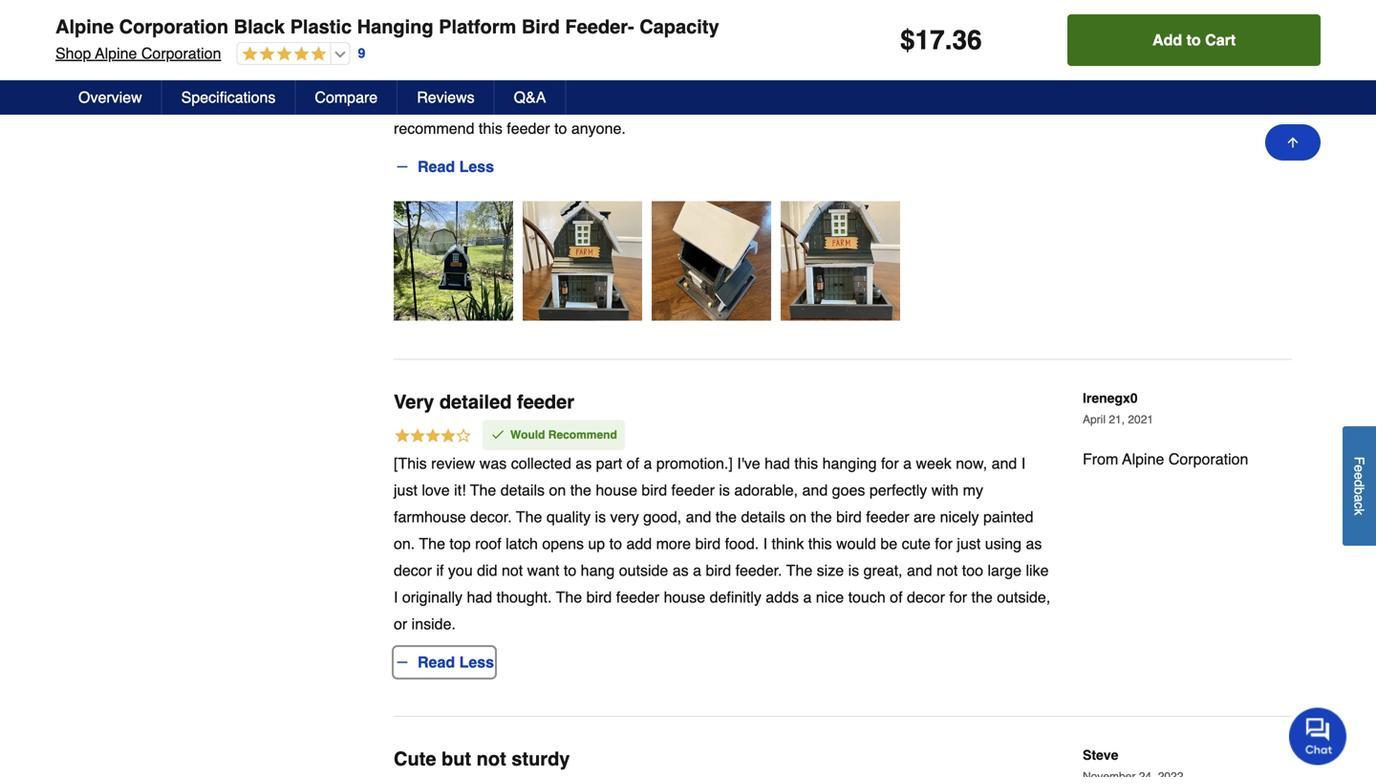 Task type: vqa. For each thing, say whether or not it's contained in the screenshot.
Tools inside the outdoor tools & equipment
no



Task type: describe. For each thing, give the bounding box(es) containing it.
not right did
[[502, 562, 523, 579]]

the down want
[[556, 589, 582, 606]]

0 vertical spatial on
[[549, 481, 566, 499]]

like
[[1026, 562, 1049, 579]]

corporation for shop alpine corporation
[[141, 44, 221, 62]]

https://photos us.bazaarvoice.com/photo/2/cghvdg86ywxwaw5l/a3ac63f5 1fb6 5c41 9772 f6fb73ef4b90 image
[[781, 201, 901, 321]]

with
[[932, 481, 959, 499]]

week
[[916, 455, 952, 472]]

c
[[1352, 502, 1368, 509]]

on.
[[394, 535, 415, 553]]

sturdy
[[512, 748, 570, 770]]

reviews
[[417, 88, 475, 106]]

it!
[[454, 481, 466, 499]]

not right but
[[477, 748, 507, 770]]

36
[[953, 25, 983, 55]]

f e e d b a c k
[[1352, 457, 1368, 515]]

checkmark image
[[490, 427, 506, 442]]

farmhouse
[[394, 508, 466, 526]]

0 horizontal spatial of
[[627, 455, 640, 472]]

chat invite button image
[[1290, 707, 1348, 765]]

less for 2nd minus image from the bottom of the page
[[459, 158, 494, 175]]

compare button
[[296, 80, 398, 115]]

0 vertical spatial this
[[795, 455, 819, 472]]

f
[[1352, 457, 1368, 465]]

april
[[1083, 413, 1106, 426]]

bird down goes
[[837, 508, 862, 526]]

feeder down promotion.]
[[672, 481, 715, 499]]

b
[[1352, 487, 1368, 495]]

nice
[[816, 589, 844, 606]]

review
[[431, 455, 476, 472]]

up
[[588, 535, 605, 553]]

1 vertical spatial as
[[1026, 535, 1043, 553]]

and right now,
[[992, 455, 1018, 472]]

to inside button
[[1187, 31, 1202, 49]]

thought.
[[497, 589, 552, 606]]

detailed
[[440, 391, 512, 413]]

cart
[[1206, 31, 1236, 49]]

bird
[[522, 16, 560, 38]]

part
[[596, 455, 623, 472]]

good,
[[644, 508, 682, 526]]

now,
[[956, 455, 988, 472]]

$ 17 . 36
[[901, 25, 983, 55]]

from
[[1083, 450, 1119, 468]]

q&a button
[[495, 80, 566, 115]]

specifications button
[[162, 80, 296, 115]]

great,
[[864, 562, 903, 579]]

quality
[[547, 508, 591, 526]]

21,
[[1109, 413, 1125, 426]]

0 vertical spatial corporation
[[119, 16, 229, 38]]

https://photos us.bazaarvoice.com/photo/2/cghvdg86ywxwaw5l/0fffe15d 3310 5d3f a7ab 918087508b33 image
[[523, 201, 643, 321]]

feeder up the would
[[517, 391, 575, 413]]

and down "cute" on the bottom right of page
[[907, 562, 933, 579]]

add to cart
[[1153, 31, 1236, 49]]

steve
[[1083, 748, 1119, 763]]

1 minus image from the top
[[395, 159, 410, 174]]

2 vertical spatial i
[[394, 589, 398, 606]]

adds
[[766, 589, 799, 606]]

was
[[480, 455, 507, 472]]

want
[[527, 562, 560, 579]]

specifications
[[181, 88, 276, 106]]

2 read less button from the top
[[394, 647, 495, 678]]

1 vertical spatial to
[[610, 535, 622, 553]]

f e e d b a c k button
[[1343, 426, 1377, 546]]

feeder down the outside
[[616, 589, 660, 606]]

https://photos us.bazaarvoice.com/photo/2/cghvdg86ywxwaw5l/3c78eced 1c37 5ac2 8959 e57dddb9007a image
[[652, 201, 772, 321]]

1 vertical spatial this
[[809, 535, 832, 553]]

2 vertical spatial as
[[673, 562, 689, 579]]

very detailed feeder
[[394, 391, 575, 413]]

shop
[[55, 44, 91, 62]]

the right the it!
[[470, 481, 497, 499]]

[this review was collected as part of a promotion.] i've had this hanging for a week now, and i just love it! the details on the house bird feeder is adorable, and goes perfectly with my farmhouse decor.  the quality is very good, and the details on the bird feeder are nicely painted on. the top roof latch opens up to add more bird food.  i think this would be cute for just using as decor if you did not want to hang outside as a bird feeder.  the size is great, and not too large like i originally had thought.  the bird feeder house definitly adds a nice touch of decor for the outside, or inside.
[[394, 455, 1051, 633]]

reviews button
[[398, 80, 495, 115]]

alpine corporation black plastic hanging platform bird feeder- capacity
[[55, 16, 720, 38]]

d
[[1352, 480, 1368, 487]]

1 vertical spatial decor
[[907, 589, 946, 606]]

2 horizontal spatial i
[[1022, 455, 1026, 472]]

originally
[[402, 589, 463, 606]]

1 horizontal spatial of
[[890, 589, 903, 606]]

bird up definitly
[[706, 562, 732, 579]]

outside
[[619, 562, 669, 579]]

large
[[988, 562, 1022, 579]]

capacity
[[640, 16, 720, 38]]

add
[[627, 535, 652, 553]]

more
[[656, 535, 691, 553]]

shop alpine corporation
[[55, 44, 221, 62]]

4.7 stars image
[[238, 46, 326, 64]]

from alpine corporation
[[1083, 450, 1249, 468]]

black
[[234, 16, 285, 38]]

2 e from the top
[[1352, 472, 1368, 480]]

would recommend
[[511, 428, 617, 442]]

[this
[[394, 455, 427, 472]]

the up quality
[[571, 481, 592, 499]]

0 vertical spatial alpine
[[55, 16, 114, 38]]

the up latch
[[516, 508, 542, 526]]

feeder-
[[565, 16, 635, 38]]

and right good,
[[686, 508, 712, 526]]

arrow up image
[[1286, 135, 1301, 150]]

0 vertical spatial for
[[882, 455, 899, 472]]

2 vertical spatial for
[[950, 589, 968, 606]]

and left goes
[[803, 481, 828, 499]]

definitly
[[710, 589, 762, 606]]



Task type: locate. For each thing, give the bounding box(es) containing it.
opens
[[542, 535, 584, 553]]

nicely
[[940, 508, 980, 526]]

0 vertical spatial i
[[1022, 455, 1026, 472]]

for up "perfectly"
[[882, 455, 899, 472]]

as up 'like'
[[1026, 535, 1043, 553]]

as left part
[[576, 455, 592, 472]]

1 horizontal spatial to
[[610, 535, 622, 553]]

0 vertical spatial house
[[596, 481, 638, 499]]

a left nice
[[804, 589, 812, 606]]

the down 'too'
[[972, 589, 993, 606]]

to right up
[[610, 535, 622, 553]]

the
[[470, 481, 497, 499], [516, 508, 542, 526], [419, 535, 446, 553], [787, 562, 813, 579], [556, 589, 582, 606]]

0 horizontal spatial house
[[596, 481, 638, 499]]

2021
[[1129, 413, 1154, 426]]

2 read from the top
[[418, 654, 455, 671]]

cute
[[902, 535, 931, 553]]

$
[[901, 25, 916, 55]]

1 vertical spatial house
[[664, 589, 706, 606]]

1 e from the top
[[1352, 465, 1368, 472]]

1 horizontal spatial just
[[957, 535, 981, 553]]

this up size
[[809, 535, 832, 553]]

a inside button
[[1352, 495, 1368, 502]]

0 vertical spatial to
[[1187, 31, 1202, 49]]

for right "cute" on the bottom right of page
[[935, 535, 953, 553]]

i've
[[737, 455, 761, 472]]

my
[[963, 481, 984, 499]]

bird
[[642, 481, 667, 499], [837, 508, 862, 526], [696, 535, 721, 553], [706, 562, 732, 579], [587, 589, 612, 606]]

alpine for shop
[[95, 44, 137, 62]]

1 vertical spatial less
[[459, 654, 494, 671]]

house down part
[[596, 481, 638, 499]]

k
[[1352, 509, 1368, 515]]

a
[[644, 455, 652, 472], [904, 455, 912, 472], [1352, 495, 1368, 502], [693, 562, 702, 579], [804, 589, 812, 606]]

2 read less from the top
[[418, 654, 494, 671]]

1 vertical spatial details
[[741, 508, 786, 526]]

would
[[511, 428, 545, 442]]

minus image down or
[[395, 655, 410, 670]]

1 vertical spatial i
[[764, 535, 768, 553]]

1 read from the top
[[418, 158, 455, 175]]

0 vertical spatial is
[[719, 481, 730, 499]]

as down 'more'
[[673, 562, 689, 579]]

i
[[1022, 455, 1026, 472], [764, 535, 768, 553], [394, 589, 398, 606]]

adorable,
[[735, 481, 798, 499]]

or
[[394, 615, 408, 633]]

to right want
[[564, 562, 577, 579]]

collected
[[511, 455, 572, 472]]

1 read less button from the top
[[394, 151, 495, 182]]

not left 'too'
[[937, 562, 958, 579]]

1 less from the top
[[459, 158, 494, 175]]

add to cart button
[[1068, 14, 1321, 66]]

read less down inside.
[[418, 654, 494, 671]]

cute but not sturdy
[[394, 748, 570, 770]]

0 horizontal spatial as
[[576, 455, 592, 472]]

1 vertical spatial on
[[790, 508, 807, 526]]

4 stars image
[[394, 427, 472, 448]]

minus image down reviews button
[[395, 159, 410, 174]]

on up quality
[[549, 481, 566, 499]]

hanging
[[357, 16, 434, 38]]

too
[[963, 562, 984, 579]]

0 vertical spatial less
[[459, 158, 494, 175]]

0 horizontal spatial on
[[549, 481, 566, 499]]

overview
[[78, 88, 142, 106]]

alpine
[[55, 16, 114, 38], [95, 44, 137, 62], [1123, 450, 1165, 468]]

is left very
[[595, 508, 606, 526]]

0 horizontal spatial had
[[467, 589, 493, 606]]

is right size
[[849, 562, 860, 579]]

1 vertical spatial read less button
[[394, 647, 495, 678]]

0 vertical spatial read less
[[418, 158, 494, 175]]

of right part
[[627, 455, 640, 472]]

1 vertical spatial of
[[890, 589, 903, 606]]

2 vertical spatial to
[[564, 562, 577, 579]]

as
[[576, 455, 592, 472], [1026, 535, 1043, 553], [673, 562, 689, 579]]

alpine down the 2021
[[1123, 450, 1165, 468]]

1 horizontal spatial on
[[790, 508, 807, 526]]

1 horizontal spatial is
[[719, 481, 730, 499]]

very
[[394, 391, 434, 413]]

cute
[[394, 748, 436, 770]]

overview button
[[59, 80, 162, 115]]

i right now,
[[1022, 455, 1026, 472]]

read for first minus image from the bottom of the page
[[418, 654, 455, 671]]

1 vertical spatial read less
[[418, 654, 494, 671]]

you
[[448, 562, 473, 579]]

i left 'think'
[[764, 535, 768, 553]]

read for 2nd minus image from the bottom of the page
[[418, 158, 455, 175]]

e
[[1352, 465, 1368, 472], [1352, 472, 1368, 480]]

.
[[945, 25, 953, 55]]

less down reviews button
[[459, 158, 494, 175]]

alpine up shop
[[55, 16, 114, 38]]

the down farmhouse
[[419, 535, 446, 553]]

0 vertical spatial of
[[627, 455, 640, 472]]

1 vertical spatial alpine
[[95, 44, 137, 62]]

if
[[436, 562, 444, 579]]

for down 'too'
[[950, 589, 968, 606]]

alpine for from
[[1123, 450, 1165, 468]]

decor left if
[[394, 562, 432, 579]]

using
[[986, 535, 1022, 553]]

love
[[422, 481, 450, 499]]

size
[[817, 562, 844, 579]]

17
[[916, 25, 945, 55]]

read less for 1st read less button from the top
[[418, 158, 494, 175]]

this left hanging
[[795, 455, 819, 472]]

minus image
[[395, 159, 410, 174], [395, 655, 410, 670]]

roof
[[475, 535, 502, 553]]

1 vertical spatial had
[[467, 589, 493, 606]]

the up food.
[[716, 508, 737, 526]]

very
[[610, 508, 639, 526]]

read down reviews button
[[418, 158, 455, 175]]

1 vertical spatial for
[[935, 535, 953, 553]]

0 vertical spatial decor
[[394, 562, 432, 579]]

had down did
[[467, 589, 493, 606]]

think
[[772, 535, 804, 553]]

irenegx0
[[1083, 390, 1138, 406]]

the down goes
[[811, 508, 832, 526]]

9
[[358, 46, 365, 61]]

1 vertical spatial just
[[957, 535, 981, 553]]

just up 'too'
[[957, 535, 981, 553]]

read less for 2nd read less button from the top
[[418, 654, 494, 671]]

would
[[837, 535, 877, 553]]

painted
[[984, 508, 1034, 526]]

2 vertical spatial is
[[849, 562, 860, 579]]

food.
[[725, 535, 759, 553]]

1 horizontal spatial as
[[673, 562, 689, 579]]

0 vertical spatial read
[[418, 158, 455, 175]]

read
[[418, 158, 455, 175], [418, 654, 455, 671]]

inside.
[[412, 615, 456, 633]]

to right add
[[1187, 31, 1202, 49]]

0 vertical spatial had
[[765, 455, 791, 472]]

1 horizontal spatial details
[[741, 508, 786, 526]]

the down 'think'
[[787, 562, 813, 579]]

read less button down inside.
[[394, 647, 495, 678]]

bird left food.
[[696, 535, 721, 553]]

2 horizontal spatial to
[[1187, 31, 1202, 49]]

2 vertical spatial corporation
[[1169, 450, 1249, 468]]

alpine right shop
[[95, 44, 137, 62]]

house down the outside
[[664, 589, 706, 606]]

2 less from the top
[[459, 654, 494, 671]]

details
[[501, 481, 545, 499], [741, 508, 786, 526]]

of right touch
[[890, 589, 903, 606]]

1 vertical spatial read
[[418, 654, 455, 671]]

e up b
[[1352, 472, 1368, 480]]

0 horizontal spatial i
[[394, 589, 398, 606]]

less for first minus image from the bottom of the page
[[459, 654, 494, 671]]

0 horizontal spatial decor
[[394, 562, 432, 579]]

read less down reviews button
[[418, 158, 494, 175]]

hang
[[581, 562, 615, 579]]

0 vertical spatial details
[[501, 481, 545, 499]]

outside,
[[997, 589, 1051, 606]]

2 minus image from the top
[[395, 655, 410, 670]]

1 horizontal spatial house
[[664, 589, 706, 606]]

are
[[914, 508, 936, 526]]

1 read less from the top
[[418, 158, 494, 175]]

be
[[881, 535, 898, 553]]

on up 'think'
[[790, 508, 807, 526]]

did
[[477, 562, 498, 579]]

and
[[992, 455, 1018, 472], [803, 481, 828, 499], [686, 508, 712, 526], [907, 562, 933, 579]]

hanging
[[823, 455, 877, 472]]

read down inside.
[[418, 654, 455, 671]]

feeder up be on the bottom of the page
[[866, 508, 910, 526]]

compare
[[315, 88, 378, 106]]

2 horizontal spatial as
[[1026, 535, 1043, 553]]

0 vertical spatial as
[[576, 455, 592, 472]]

1 horizontal spatial i
[[764, 535, 768, 553]]

promotion.]
[[657, 455, 733, 472]]

details down adorable,
[[741, 508, 786, 526]]

plastic
[[290, 16, 352, 38]]

latch
[[506, 535, 538, 553]]

decor down "cute" on the bottom right of page
[[907, 589, 946, 606]]

on
[[549, 481, 566, 499], [790, 508, 807, 526]]

not
[[502, 562, 523, 579], [937, 562, 958, 579], [477, 748, 507, 770]]

2 vertical spatial alpine
[[1123, 450, 1165, 468]]

details down collected
[[501, 481, 545, 499]]

is down promotion.]
[[719, 481, 730, 499]]

corporation for from alpine corporation
[[1169, 450, 1249, 468]]

0 horizontal spatial to
[[564, 562, 577, 579]]

is
[[719, 481, 730, 499], [595, 508, 606, 526], [849, 562, 860, 579]]

irenegx0 april 21, 2021
[[1083, 390, 1154, 426]]

bird up good,
[[642, 481, 667, 499]]

a left the week
[[904, 455, 912, 472]]

1 vertical spatial is
[[595, 508, 606, 526]]

perfectly
[[870, 481, 928, 499]]

less down originally
[[459, 654, 494, 671]]

a right part
[[644, 455, 652, 472]]

a up 'k'
[[1352, 495, 1368, 502]]

q&a
[[514, 88, 546, 106]]

top
[[450, 535, 471, 553]]

https://photos us.bazaarvoice.com/photo/2/cghvdg86ywxwaw5l/9d32ffe0 f88f 54f9 9b2f 1ef095c2fef4 image
[[394, 201, 513, 321]]

0 vertical spatial just
[[394, 481, 418, 499]]

0 horizontal spatial details
[[501, 481, 545, 499]]

feeder.
[[736, 562, 783, 579]]

touch
[[849, 589, 886, 606]]

corporation
[[119, 16, 229, 38], [141, 44, 221, 62], [1169, 450, 1249, 468]]

0 horizontal spatial just
[[394, 481, 418, 499]]

0 vertical spatial read less button
[[394, 151, 495, 182]]

had right i've on the bottom of page
[[765, 455, 791, 472]]

e up "d"
[[1352, 465, 1368, 472]]

add
[[1153, 31, 1183, 49]]

a right the outside
[[693, 562, 702, 579]]

1 vertical spatial minus image
[[395, 655, 410, 670]]

2 horizontal spatial is
[[849, 562, 860, 579]]

1 horizontal spatial decor
[[907, 589, 946, 606]]

house
[[596, 481, 638, 499], [664, 589, 706, 606]]

just down [this
[[394, 481, 418, 499]]

to
[[1187, 31, 1202, 49], [610, 535, 622, 553], [564, 562, 577, 579]]

i up or
[[394, 589, 398, 606]]

bird down hang in the bottom left of the page
[[587, 589, 612, 606]]

this
[[795, 455, 819, 472], [809, 535, 832, 553]]

0 vertical spatial minus image
[[395, 159, 410, 174]]

goes
[[832, 481, 866, 499]]

1 vertical spatial corporation
[[141, 44, 221, 62]]

0 horizontal spatial is
[[595, 508, 606, 526]]

1 horizontal spatial had
[[765, 455, 791, 472]]

platform
[[439, 16, 517, 38]]

read less button down reviews button
[[394, 151, 495, 182]]



